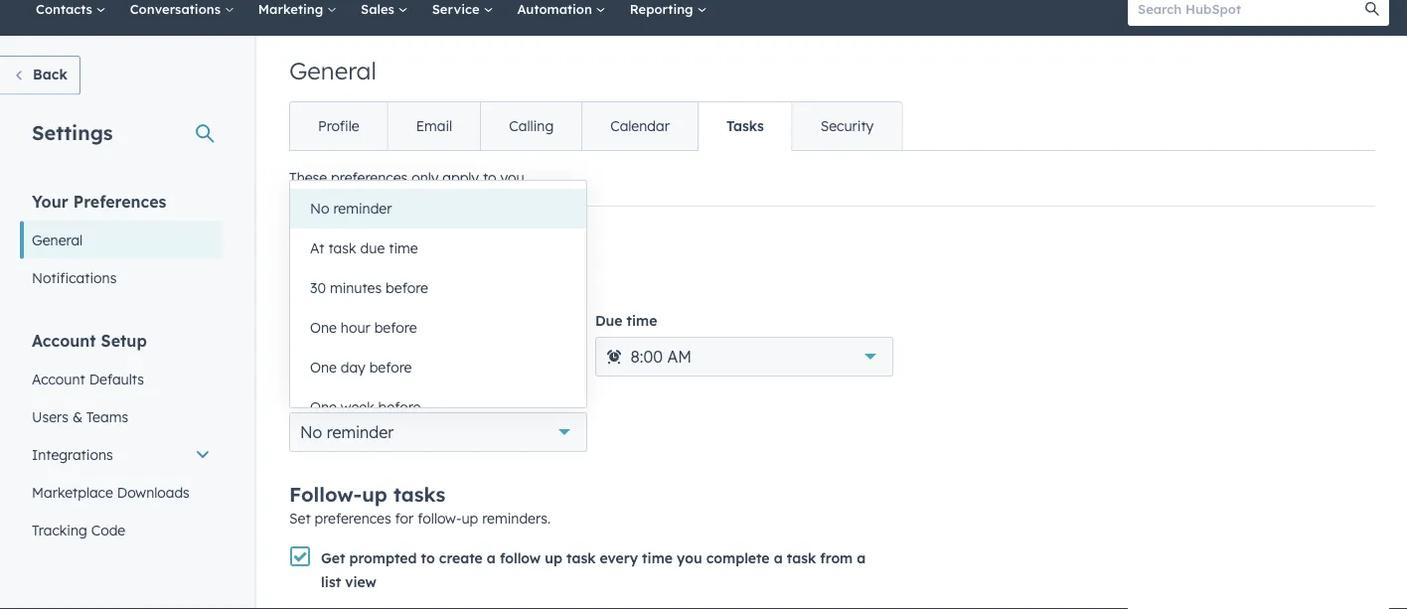 Task type: vqa. For each thing, say whether or not it's contained in the screenshot.
ONE within the Button
yes



Task type: describe. For each thing, give the bounding box(es) containing it.
tracking code
[[32, 522, 125, 539]]

calendar link
[[581, 103, 697, 151]]

tasks
[[393, 482, 446, 507]]

code
[[91, 522, 125, 539]]

before for one day before
[[369, 359, 412, 377]]

1 horizontal spatial general
[[289, 56, 376, 86]]

search button
[[1355, 0, 1389, 26]]

integrations button
[[20, 436, 223, 474]]

calendar
[[610, 118, 670, 135]]

one day before
[[310, 359, 412, 377]]

service
[[432, 1, 483, 17]]

follow-up tasks set preferences for follow-up reminders.
[[289, 482, 551, 528]]

create
[[439, 550, 483, 567]]

date
[[321, 313, 352, 330]]

no inside no reminder button
[[310, 200, 329, 218]]

30 minutes before button
[[290, 269, 586, 309]]

preferences inside defaults set preferences for task creation.
[[314, 265, 391, 282]]

week
[[341, 399, 374, 416]]

apply
[[442, 169, 479, 187]]

calling link
[[480, 103, 581, 151]]

follow
[[500, 550, 541, 567]]

creation.
[[449, 265, 506, 282]]

integrations
[[32, 446, 113, 464]]

marketplace
[[32, 484, 113, 501]]

settings
[[32, 120, 113, 145]]

marketplace downloads
[[32, 484, 190, 501]]

general inside "your preferences" element
[[32, 232, 83, 249]]

account for account setup
[[32, 331, 96, 351]]

days
[[402, 347, 438, 367]]

1 vertical spatial time
[[627, 313, 657, 330]]

sales
[[361, 1, 398, 17]]

your preferences element
[[20, 191, 223, 297]]

Search HubSpot search field
[[1128, 0, 1371, 26]]

set inside defaults set preferences for task creation.
[[289, 265, 311, 282]]

3
[[321, 347, 329, 367]]

before for one hour before
[[374, 319, 417, 337]]

general link
[[20, 222, 223, 259]]

service link
[[420, 0, 505, 36]]

search image
[[1365, 2, 1379, 16]]

security
[[820, 118, 874, 135]]

tasks link
[[697, 103, 792, 151]]

reporting link
[[618, 0, 719, 36]]

no inside no reminder popup button
[[300, 423, 322, 443]]

business
[[334, 347, 398, 367]]

set inside follow-up tasks set preferences for follow-up reminders.
[[289, 510, 311, 528]]

reminder inside popup button
[[327, 423, 394, 443]]

users
[[32, 408, 69, 426]]

contacts link
[[24, 0, 118, 36]]

automation link
[[505, 0, 618, 36]]

in
[[300, 347, 316, 367]]

profile
[[318, 118, 359, 135]]

due date
[[289, 313, 352, 330]]

security link
[[792, 103, 902, 151]]

follow-
[[418, 510, 461, 528]]

you.
[[500, 169, 527, 187]]

for inside follow-up tasks set preferences for follow-up reminders.
[[395, 510, 414, 528]]

0 vertical spatial preferences
[[331, 169, 408, 187]]

minutes
[[330, 280, 382, 297]]

marketplace downloads link
[[20, 474, 223, 512]]

defaults inside account setup element
[[89, 371, 144, 388]]

one hour before
[[310, 319, 417, 337]]

at task due time button
[[290, 229, 586, 269]]

due
[[360, 240, 385, 257]]

setup
[[101, 331, 147, 351]]

8:00
[[630, 347, 663, 367]]

preferences inside follow-up tasks set preferences for follow-up reminders.
[[314, 510, 391, 528]]

1 horizontal spatial up
[[461, 510, 478, 528]]

defaults inside defaults set preferences for task creation.
[[289, 237, 372, 262]]

list box containing no reminder
[[290, 181, 586, 428]]

to inside get prompted to create a follow up task every time you complete a task from a list view
[[421, 550, 435, 567]]

task left every
[[566, 550, 596, 567]]

30
[[310, 280, 326, 297]]

tasks
[[726, 118, 764, 135]]

follow-
[[289, 482, 362, 507]]

teams
[[86, 408, 128, 426]]

one week before button
[[290, 388, 586, 428]]

at
[[310, 240, 324, 257]]

due for due time
[[595, 313, 622, 330]]

8:00 am button
[[595, 337, 893, 377]]

time inside button
[[389, 240, 418, 257]]

get prompted to create a follow up task every time you complete a task from a list view
[[321, 550, 866, 591]]

only
[[411, 169, 439, 187]]

these preferences only apply to you.
[[289, 169, 527, 187]]

reminder
[[289, 388, 355, 405]]

one for one week before
[[310, 399, 337, 416]]

task left from
[[787, 550, 816, 567]]

task inside defaults set preferences for task creation.
[[418, 265, 445, 282]]

reporting
[[630, 1, 697, 17]]



Task type: locate. For each thing, give the bounding box(es) containing it.
0 horizontal spatial due
[[289, 313, 316, 330]]

account for account defaults
[[32, 371, 85, 388]]

set down follow-
[[289, 510, 311, 528]]

3 one from the top
[[310, 399, 337, 416]]

1 due from the left
[[289, 313, 316, 330]]

2 set from the top
[[289, 510, 311, 528]]

up
[[362, 482, 387, 507], [461, 510, 478, 528], [545, 550, 562, 567]]

for
[[395, 265, 414, 282], [395, 510, 414, 528]]

a
[[487, 550, 496, 567], [774, 550, 783, 567], [857, 550, 866, 567]]

no reminder inside button
[[310, 200, 392, 218]]

before for one week before
[[378, 399, 421, 416]]

0 vertical spatial one
[[310, 319, 337, 337]]

at task due time
[[310, 240, 418, 257]]

reminder
[[333, 200, 392, 218], [327, 423, 394, 443]]

notifications link
[[20, 259, 223, 297]]

am
[[667, 347, 692, 367]]

reminders.
[[482, 510, 551, 528]]

2 vertical spatial one
[[310, 399, 337, 416]]

2 vertical spatial up
[[545, 550, 562, 567]]

defaults up users & teams link
[[89, 371, 144, 388]]

preferences down follow-
[[314, 510, 391, 528]]

time left you
[[642, 550, 673, 567]]

conversations
[[130, 1, 224, 17]]

2 horizontal spatial a
[[857, 550, 866, 567]]

1 vertical spatial no reminder
[[300, 423, 394, 443]]

time up 8:00
[[627, 313, 657, 330]]

0 vertical spatial to
[[483, 169, 496, 187]]

a left follow
[[487, 550, 496, 567]]

0 horizontal spatial defaults
[[89, 371, 144, 388]]

tracking code link
[[20, 512, 223, 549]]

up up the create
[[461, 510, 478, 528]]

prompted
[[349, 550, 417, 567]]

preferences down at task due time
[[314, 265, 391, 282]]

no reminder down week
[[300, 423, 394, 443]]

before right week
[[378, 399, 421, 416]]

before
[[386, 280, 428, 297], [374, 319, 417, 337], [369, 359, 412, 377], [378, 399, 421, 416]]

your
[[32, 192, 68, 212]]

sales link
[[349, 0, 420, 36]]

users & teams
[[32, 408, 128, 426]]

2 one from the top
[[310, 359, 337, 377]]

hour
[[341, 319, 370, 337]]

one left week
[[310, 399, 337, 416]]

complete
[[706, 550, 770, 567]]

before up days
[[374, 319, 417, 337]]

1 vertical spatial for
[[395, 510, 414, 528]]

time inside get prompted to create a follow up task every time you complete a task from a list view
[[642, 550, 673, 567]]

1 vertical spatial defaults
[[89, 371, 144, 388]]

1 horizontal spatial a
[[774, 550, 783, 567]]

reminder down week
[[327, 423, 394, 443]]

8:00 am
[[630, 347, 692, 367]]

0 vertical spatial account
[[32, 331, 96, 351]]

no reminder inside popup button
[[300, 423, 394, 443]]

a right complete on the bottom right of the page
[[774, 550, 783, 567]]

one up reminder at the left bottom of page
[[310, 359, 337, 377]]

2 due from the left
[[595, 313, 622, 330]]

reminder up at task due time
[[333, 200, 392, 218]]

users & teams link
[[20, 398, 223, 436]]

one week before
[[310, 399, 421, 416]]

get
[[321, 550, 345, 567]]

task inside button
[[328, 240, 356, 257]]

0 vertical spatial time
[[389, 240, 418, 257]]

from
[[820, 550, 853, 567]]

up inside get prompted to create a follow up task every time you complete a task from a list view
[[545, 550, 562, 567]]

1 a from the left
[[487, 550, 496, 567]]

list box
[[290, 181, 586, 428]]

set down at
[[289, 265, 311, 282]]

up left tasks
[[362, 482, 387, 507]]

calling
[[509, 118, 554, 135]]

defaults
[[289, 237, 372, 262], [89, 371, 144, 388]]

general down your
[[32, 232, 83, 249]]

to left you.
[[483, 169, 496, 187]]

no reminder
[[310, 200, 392, 218], [300, 423, 394, 443]]

0 horizontal spatial general
[[32, 232, 83, 249]]

1 vertical spatial one
[[310, 359, 337, 377]]

2 for from the top
[[395, 510, 414, 528]]

list
[[321, 574, 341, 591]]

email link
[[387, 103, 480, 151]]

0 vertical spatial set
[[289, 265, 311, 282]]

general up "profile"
[[289, 56, 376, 86]]

0 vertical spatial no
[[310, 200, 329, 218]]

defaults up 30
[[289, 237, 372, 262]]

task left creation.
[[418, 265, 445, 282]]

0 horizontal spatial a
[[487, 550, 496, 567]]

automation
[[517, 1, 596, 17]]

profile link
[[290, 103, 387, 151]]

1 vertical spatial set
[[289, 510, 311, 528]]

0 vertical spatial general
[[289, 56, 376, 86]]

1 vertical spatial account
[[32, 371, 85, 388]]

account up account defaults
[[32, 331, 96, 351]]

defaults set preferences for task creation.
[[289, 237, 506, 282]]

one up 3
[[310, 319, 337, 337]]

view
[[345, 574, 377, 591]]

0 vertical spatial for
[[395, 265, 414, 282]]

0 vertical spatial no reminder
[[310, 200, 392, 218]]

30 minutes before
[[310, 280, 428, 297]]

your preferences
[[32, 192, 166, 212]]

one for one hour before
[[310, 319, 337, 337]]

0 vertical spatial up
[[362, 482, 387, 507]]

2 horizontal spatial up
[[545, 550, 562, 567]]

0 vertical spatial reminder
[[333, 200, 392, 218]]

email
[[416, 118, 452, 135]]

time right due
[[389, 240, 418, 257]]

no reminder up at task due time
[[310, 200, 392, 218]]

marketing
[[258, 1, 327, 17]]

before down at task due time button
[[386, 280, 428, 297]]

preferences left only
[[331, 169, 408, 187]]

1 vertical spatial preferences
[[314, 265, 391, 282]]

&
[[72, 408, 82, 426]]

1 vertical spatial reminder
[[327, 423, 394, 443]]

task
[[328, 240, 356, 257], [418, 265, 445, 282], [566, 550, 596, 567], [787, 550, 816, 567]]

1 horizontal spatial due
[[595, 313, 622, 330]]

downloads
[[117, 484, 190, 501]]

1 vertical spatial general
[[32, 232, 83, 249]]

3 a from the left
[[857, 550, 866, 567]]

2 vertical spatial time
[[642, 550, 673, 567]]

one hour before button
[[290, 309, 586, 348]]

in 3 business days
[[300, 347, 438, 367]]

1 one from the top
[[310, 319, 337, 337]]

no reminder button
[[289, 413, 587, 453]]

1 vertical spatial to
[[421, 550, 435, 567]]

one for one day before
[[310, 359, 337, 377]]

1 for from the top
[[395, 265, 414, 282]]

preferences
[[331, 169, 408, 187], [314, 265, 391, 282], [314, 510, 391, 528]]

1 horizontal spatial defaults
[[289, 237, 372, 262]]

to left the create
[[421, 550, 435, 567]]

0 horizontal spatial up
[[362, 482, 387, 507]]

2 vertical spatial preferences
[[314, 510, 391, 528]]

for inside defaults set preferences for task creation.
[[395, 265, 414, 282]]

to
[[483, 169, 496, 187], [421, 550, 435, 567]]

1 vertical spatial no
[[300, 423, 322, 443]]

no down these
[[310, 200, 329, 218]]

before right day
[[369, 359, 412, 377]]

0 horizontal spatial to
[[421, 550, 435, 567]]

preferences
[[73, 192, 166, 212]]

every
[[600, 550, 638, 567]]

2 a from the left
[[774, 550, 783, 567]]

day
[[341, 359, 365, 377]]

due for due date
[[289, 313, 316, 330]]

general
[[289, 56, 376, 86], [32, 232, 83, 249]]

a right from
[[857, 550, 866, 567]]

due time
[[595, 313, 657, 330]]

navigation containing profile
[[289, 102, 903, 152]]

before for 30 minutes before
[[386, 280, 428, 297]]

these
[[289, 169, 327, 187]]

back link
[[0, 56, 80, 95]]

reminder inside button
[[333, 200, 392, 218]]

1 account from the top
[[32, 331, 96, 351]]

one
[[310, 319, 337, 337], [310, 359, 337, 377], [310, 399, 337, 416]]

navigation
[[289, 102, 903, 152]]

task right at
[[328, 240, 356, 257]]

1 horizontal spatial to
[[483, 169, 496, 187]]

contacts
[[36, 1, 96, 17]]

0 vertical spatial defaults
[[289, 237, 372, 262]]

no down reminder at the left bottom of page
[[300, 423, 322, 443]]

account setup element
[[20, 330, 223, 609]]

no
[[310, 200, 329, 218], [300, 423, 322, 443]]

set
[[289, 265, 311, 282], [289, 510, 311, 528]]

1 set from the top
[[289, 265, 311, 282]]

1 vertical spatial up
[[461, 510, 478, 528]]

account setup
[[32, 331, 147, 351]]

you
[[677, 550, 702, 567]]

marketing link
[[246, 0, 349, 36]]

notifications
[[32, 269, 117, 287]]

account defaults link
[[20, 361, 223, 398]]

conversations link
[[118, 0, 246, 36]]

up right follow
[[545, 550, 562, 567]]

tracking
[[32, 522, 87, 539]]

back
[[33, 66, 67, 83]]

due
[[289, 313, 316, 330], [595, 313, 622, 330]]

account up users
[[32, 371, 85, 388]]

2 account from the top
[[32, 371, 85, 388]]

in 3 business days button
[[289, 337, 587, 377]]



